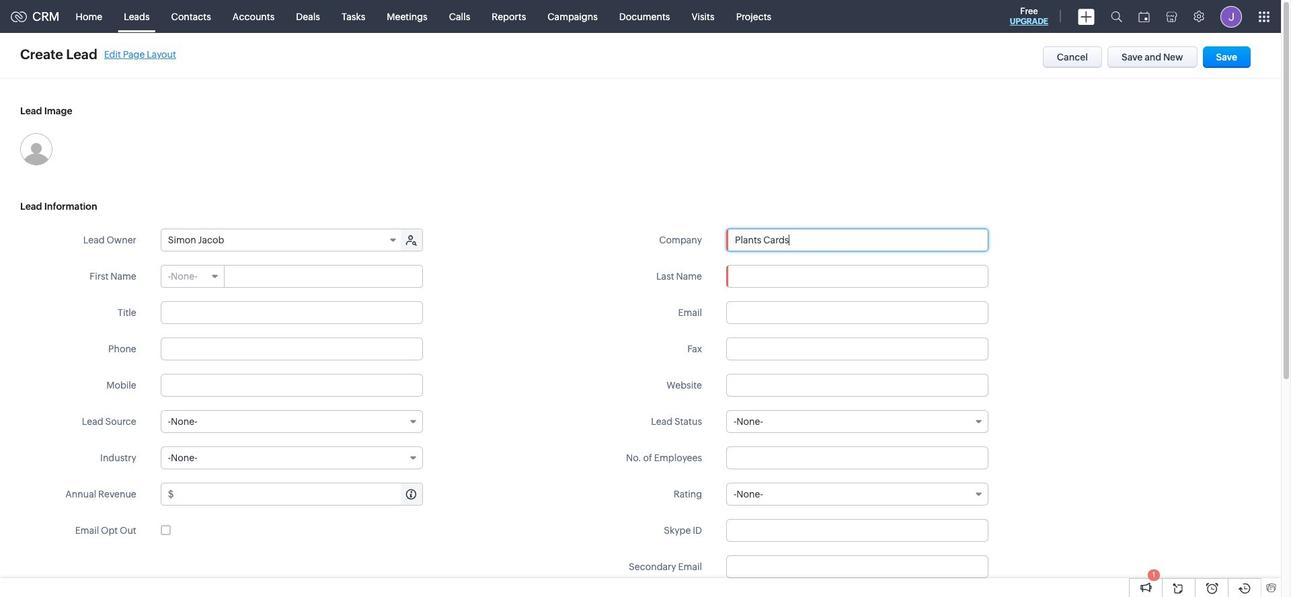 Task type: vqa. For each thing, say whether or not it's contained in the screenshot.
Previous Record icon
no



Task type: describe. For each thing, give the bounding box(es) containing it.
search image
[[1111, 11, 1122, 22]]

calendar image
[[1138, 11, 1150, 22]]

search element
[[1103, 0, 1130, 33]]

profile image
[[1220, 6, 1242, 27]]

profile element
[[1212, 0, 1250, 33]]

image image
[[20, 133, 52, 165]]



Task type: locate. For each thing, give the bounding box(es) containing it.
logo image
[[11, 11, 27, 22]]

None text field
[[726, 265, 988, 288], [726, 301, 988, 324], [161, 338, 423, 360], [726, 338, 988, 360], [726, 374, 988, 397], [726, 446, 988, 469], [176, 483, 422, 505], [726, 555, 988, 578], [726, 265, 988, 288], [726, 301, 988, 324], [161, 338, 423, 360], [726, 338, 988, 360], [726, 374, 988, 397], [726, 446, 988, 469], [176, 483, 422, 505], [726, 555, 988, 578]]

create menu element
[[1070, 0, 1103, 33]]

create menu image
[[1078, 8, 1095, 25]]

None field
[[161, 229, 402, 251], [727, 229, 988, 251], [161, 266, 224, 287], [161, 410, 423, 433], [726, 410, 988, 433], [161, 446, 423, 469], [726, 483, 988, 506], [161, 229, 402, 251], [727, 229, 988, 251], [161, 266, 224, 287], [161, 410, 423, 433], [726, 410, 988, 433], [161, 446, 423, 469], [726, 483, 988, 506]]

None text field
[[727, 229, 988, 251], [225, 266, 422, 287], [161, 301, 423, 324], [161, 374, 423, 397], [726, 519, 988, 542], [727, 229, 988, 251], [225, 266, 422, 287], [161, 301, 423, 324], [161, 374, 423, 397], [726, 519, 988, 542]]



